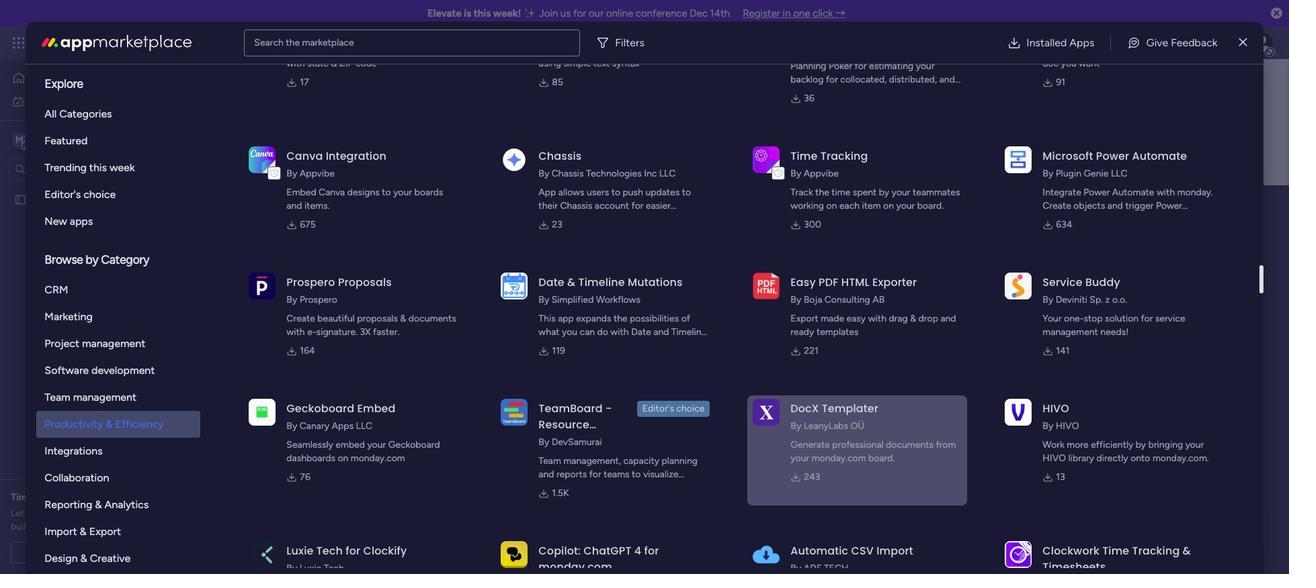 Task type: locate. For each thing, give the bounding box(es) containing it.
2 horizontal spatial llc
[[1111, 168, 1128, 180]]

time up the track
[[791, 149, 818, 164]]

0 horizontal spatial editor's choice
[[45, 188, 116, 201]]

you down ai
[[1061, 58, 1077, 69]]

with down ab
[[868, 313, 887, 325]]

create inside create beautiful proposals & documents with e-signature. 3x faster.
[[287, 313, 315, 325]]

llc
[[659, 168, 676, 180], [1111, 168, 1128, 180], [356, 421, 373, 432]]

search everything image
[[1175, 36, 1189, 50]]

prospero
[[287, 275, 335, 290], [300, 294, 337, 306]]

0 vertical spatial workspace
[[57, 133, 110, 146]]

power up objects
[[1084, 187, 1110, 198]]

by right browse
[[86, 253, 98, 268]]

boards and dashboards you visited recently in this workspace
[[253, 303, 511, 315]]

planning down resource
[[539, 434, 587, 449]]

1 horizontal spatial what
[[539, 327, 560, 338]]

date
[[539, 275, 565, 290], [631, 327, 651, 338]]

1 vertical spatial embed
[[357, 401, 396, 417]]

copilot: chatgpt 4 for monday.com
[[539, 544, 659, 575]]

documents right professional on the bottom of the page
[[886, 440, 934, 451]]

0 horizontal spatial team
[[45, 391, 70, 404]]

1 horizontal spatial work
[[109, 35, 133, 50]]

editor's right -
[[643, 403, 674, 415]]

for down the push
[[632, 200, 644, 212]]

14th
[[710, 7, 730, 19]]

date up simplified
[[539, 275, 565, 290]]

test list box
[[0, 186, 171, 393]]

feedback
[[1171, 36, 1218, 49]]

test right public board "icon"
[[32, 194, 49, 205]]

0 horizontal spatial create
[[287, 313, 315, 325]]

public board image
[[14, 193, 27, 206]]

distributed,
[[889, 74, 937, 85]]

1 horizontal spatial main workspace
[[335, 190, 508, 221]]

beautiful
[[318, 313, 355, 325]]

far.
[[44, 522, 57, 533]]

search the marketplace
[[254, 37, 354, 48]]

ai
[[1061, 44, 1070, 56]]

and
[[642, 44, 658, 56], [940, 74, 955, 85], [287, 200, 302, 212], [1108, 200, 1123, 212], [285, 303, 300, 315], [941, 313, 956, 325], [654, 327, 669, 338], [539, 469, 554, 481], [576, 483, 592, 494]]

embed up items.
[[287, 187, 316, 198]]

of down 'account'
[[594, 214, 603, 225]]

apps inside geckoboard embed by canary apps llc
[[332, 421, 354, 432]]

main right workspace image at the left of page
[[31, 133, 54, 146]]

→
[[836, 7, 846, 19]]

templater
[[822, 401, 879, 417]]

monday.com inside 'copilot: chatgpt 4 for monday.com'
[[539, 560, 612, 575]]

made
[[821, 313, 844, 325]]

import down experts
[[45, 526, 77, 539]]

monday.com inside "generate professional documents from your monday.com board."
[[812, 453, 866, 465]]

of right possibilities
[[681, 313, 690, 325]]

the for track
[[816, 187, 830, 198]]

boards inside embed canva designs to your boards and items.
[[414, 187, 443, 198]]

generate
[[791, 440, 830, 451]]

creative
[[90, 553, 131, 565]]

with down the auto
[[287, 58, 305, 69]]

canva inside embed canva designs to your boards and items.
[[319, 187, 345, 198]]

geckoboard up canary
[[287, 401, 354, 417]]

objects
[[1074, 200, 1106, 212]]

review up the import & export
[[77, 508, 104, 520]]

0 horizontal spatial appvibe
[[300, 168, 335, 180]]

your right embed
[[367, 440, 386, 451]]

2 horizontal spatial time
[[1103, 544, 1130, 559]]

llc up embed
[[356, 421, 373, 432]]

hivo inside work more efficiently by bringing your hivo library directly onto monday.com.
[[1043, 453, 1066, 465]]

timeline down possibilities
[[672, 327, 707, 338]]

1 vertical spatial main workspace
[[335, 190, 508, 221]]

0 vertical spatial main
[[31, 133, 54, 146]]

their
[[539, 200, 558, 212]]

& inside auto enrich your us street addresses with state & zip code
[[331, 58, 337, 69]]

appvibe up the track
[[804, 168, 839, 180]]

and left items.
[[287, 200, 302, 212]]

0 vertical spatial apps
[[1070, 36, 1095, 49]]

hivo up work
[[1043, 401, 1070, 417]]

0 vertical spatial from
[[1112, 214, 1132, 225]]

apps right notifications 'icon' on the right top of the page
[[1070, 36, 1095, 49]]

0 horizontal spatial editor's
[[45, 188, 81, 201]]

1 horizontal spatial on
[[827, 200, 837, 212]]

copilot:
[[539, 544, 581, 559]]

the down workflows on the bottom left of the page
[[614, 313, 628, 325]]

your up the distributed,
[[916, 61, 935, 72]]

and down possibilities
[[654, 327, 669, 338]]

for inside 'copilot: chatgpt 4 for monday.com'
[[644, 544, 659, 559]]

0 vertical spatial in
[[783, 7, 791, 19]]

llc right inc
[[659, 168, 676, 180]]

you up 3x
[[354, 303, 369, 315]]

power up events.
[[1156, 200, 1183, 212]]

automate up trigger at the right of the page
[[1113, 187, 1155, 198]]

1 vertical spatial work
[[45, 95, 65, 107]]

and inside embed canva designs to your boards and items.
[[287, 200, 302, 212]]

with inside this app expands the possibilities of what you can do with date and timeline columns.
[[611, 327, 629, 338]]

home
[[31, 72, 57, 83]]

2 horizontal spatial you
[[1061, 58, 1077, 69]]

0 horizontal spatial import
[[45, 526, 77, 539]]

by inside prospero proposals by prospero
[[287, 294, 297, 306]]

2 vertical spatial the
[[614, 313, 628, 325]]

embed inside geckoboard embed by canary apps llc
[[357, 401, 396, 417]]

by inside docx templater by leanylabs oü
[[791, 421, 802, 432]]

1 vertical spatial prospero
[[300, 294, 337, 306]]

apps
[[70, 215, 93, 228]]

power inside the microsoft power automate by plugin genie llc
[[1096, 149, 1130, 164]]

and up flows
[[1108, 200, 1123, 212]]

create up e-
[[287, 313, 315, 325]]

your inside auto enrich your us street addresses with state & zip code
[[338, 44, 357, 56]]

directly
[[1097, 453, 1129, 465]]

1 horizontal spatial planning
[[791, 61, 827, 72]]

team management, capacity planning and reports for teams to visualize projects and team's time.
[[539, 456, 698, 494]]

our
[[589, 7, 604, 19], [27, 508, 41, 520]]

0 vertical spatial boards
[[414, 187, 443, 198]]

0 horizontal spatial our
[[27, 508, 41, 520]]

appvibe inside the canva integration by appvibe
[[300, 168, 335, 180]]

1 vertical spatial choice
[[677, 403, 705, 415]]

help button
[[1175, 536, 1222, 559]]

1 horizontal spatial editor's choice
[[643, 403, 705, 415]]

0 vertical spatial chassis
[[539, 149, 582, 164]]

your inside embed canva designs to your boards and items.
[[393, 187, 412, 198]]

3x
[[360, 327, 371, 338]]

and inside this app expands the possibilities of what you can do with date and timeline columns.
[[654, 327, 669, 338]]

by inside "time tracking by appvibe"
[[791, 168, 802, 180]]

each
[[840, 200, 860, 212]]

time up let
[[11, 492, 32, 504]]

account
[[595, 200, 629, 212]]

and up projects
[[539, 469, 554, 481]]

boards right designs
[[414, 187, 443, 198]]

appvibe up items.
[[300, 168, 335, 180]]

1 horizontal spatial documents
[[886, 440, 934, 451]]

1 vertical spatial time
[[11, 492, 32, 504]]

your right designs
[[393, 187, 412, 198]]

1 vertical spatial our
[[27, 508, 41, 520]]

the left time
[[816, 187, 830, 198]]

1 horizontal spatial llc
[[659, 168, 676, 180]]

this right is
[[474, 7, 491, 19]]

0 horizontal spatial date
[[539, 275, 565, 290]]

1 vertical spatial in
[[439, 303, 446, 315]]

for down the management,
[[589, 469, 602, 481]]

your inside "generate professional documents from your monday.com board."
[[791, 453, 810, 465]]

easy
[[791, 275, 816, 290]]

and inside export made easy with drag & drop and ready templates
[[941, 313, 956, 325]]

dapulse x slim image
[[1239, 35, 1248, 51]]

this left week in the left top of the page
[[89, 161, 107, 174]]

installed apps button
[[997, 29, 1106, 56]]

main workspace inside workspace selection element
[[31, 133, 110, 146]]

you inside this app expands the possibilities of what you can do with date and timeline columns.
[[562, 327, 578, 338]]

automate up the monday.
[[1133, 149, 1188, 164]]

documents right visited
[[409, 313, 456, 325]]

dashboards up signature.
[[303, 303, 352, 315]]

drop
[[919, 313, 938, 325]]

option
[[0, 188, 171, 190]]

workspace
[[57, 133, 110, 146], [393, 190, 508, 221], [466, 303, 511, 315]]

0 vertical spatial you
[[1061, 58, 1077, 69]]

0 horizontal spatial work
[[45, 95, 65, 107]]

team up reports
[[539, 456, 561, 467]]

1 horizontal spatial time
[[791, 149, 818, 164]]

canva integration by appvibe
[[287, 149, 387, 180]]

0 horizontal spatial on
[[338, 453, 348, 465]]

0 horizontal spatial from
[[936, 440, 956, 451]]

time up timesheets
[[1103, 544, 1130, 559]]

0 vertical spatial embed
[[287, 187, 316, 198]]

automate inside the microsoft power automate by plugin genie llc
[[1133, 149, 1188, 164]]

to right designs
[[382, 187, 391, 198]]

tracking up time
[[821, 149, 868, 164]]

with left e-
[[287, 327, 305, 338]]

1 horizontal spatial in
[[783, 7, 791, 19]]

1 horizontal spatial by
[[879, 187, 890, 198]]

timeline up workflows on the bottom left of the page
[[579, 275, 625, 290]]

review up charge
[[92, 492, 122, 504]]

1 horizontal spatial our
[[589, 7, 604, 19]]

week!
[[493, 7, 521, 19]]

can
[[580, 327, 595, 338]]

with right do
[[611, 327, 629, 338]]

1 vertical spatial dashboards
[[287, 453, 335, 465]]

choice down "trending this week"
[[83, 188, 116, 201]]

dashboards down seamlessly
[[287, 453, 335, 465]]

installed
[[1027, 36, 1067, 49]]

editor's
[[45, 188, 81, 201], [643, 403, 674, 415]]

crm
[[45, 284, 68, 296]]

a
[[86, 547, 90, 559]]

by inside chassis by chassis technologies inc llc
[[539, 168, 549, 180]]

0 horizontal spatial test
[[32, 194, 49, 205]]

of
[[1200, 44, 1208, 56], [594, 214, 603, 225], [681, 313, 690, 325], [80, 522, 89, 533]]

team management
[[45, 391, 136, 404]]

of right type
[[1200, 44, 1208, 56]]

monday work management
[[60, 35, 209, 50]]

for
[[573, 7, 586, 19], [855, 61, 867, 72], [826, 74, 838, 85], [632, 200, 644, 212], [1141, 313, 1153, 325], [589, 469, 602, 481], [34, 492, 47, 504], [346, 544, 360, 559], [644, 544, 659, 559]]

charge
[[92, 522, 121, 533]]

proposals
[[338, 275, 392, 290]]

the inside this app expands the possibilities of what you can do with date and timeline columns.
[[614, 313, 628, 325]]

your up zip
[[338, 44, 357, 56]]

create down 'integrate' on the right top of the page
[[1043, 200, 1072, 212]]

board. down professional on the bottom of the page
[[869, 453, 895, 465]]

1 vertical spatial apps
[[332, 421, 354, 432]]

0 horizontal spatial this
[[89, 161, 107, 174]]

by
[[287, 168, 297, 180], [539, 168, 549, 180], [791, 168, 802, 180], [1043, 168, 1054, 180], [287, 294, 297, 306], [539, 294, 549, 306], [791, 294, 802, 306], [1043, 294, 1054, 306], [287, 421, 297, 432], [791, 421, 802, 432], [1043, 421, 1054, 432], [539, 437, 549, 448]]

0 horizontal spatial what
[[107, 508, 128, 520]]

0 horizontal spatial main workspace
[[31, 133, 110, 146]]

any
[[1161, 44, 1176, 56]]

teams.
[[824, 87, 851, 99]]

for left service
[[1141, 313, 1153, 325]]

management inside your one-stop solution for service management needs!
[[1043, 327, 1098, 338]]

by inside easy pdf html exporter by boja consulting ab
[[791, 294, 802, 306]]

0 horizontal spatial export
[[89, 526, 121, 539]]

appvibe
[[300, 168, 335, 180], [804, 168, 839, 180]]

efficiently
[[1091, 440, 1134, 451]]

llc inside chassis by chassis technologies inc llc
[[659, 168, 676, 180]]

1 horizontal spatial from
[[1112, 214, 1132, 225]]

0 horizontal spatial embed
[[287, 187, 316, 198]]

time for for
[[11, 492, 32, 504]]

13
[[1056, 472, 1065, 483]]

tracking inside clockwork time tracking & timesheets
[[1133, 544, 1180, 559]]

to up time.
[[632, 469, 641, 481]]

and inside 'integrate power automate with monday. create objects and trigger power automate flows from events.'
[[1108, 200, 1123, 212]]

your down generate
[[791, 453, 810, 465]]

1 horizontal spatial date
[[631, 327, 651, 338]]

hivo
[[1043, 401, 1070, 417], [1056, 421, 1079, 432], [1043, 453, 1066, 465]]

1 horizontal spatial appvibe
[[804, 168, 839, 180]]

on right item
[[883, 200, 894, 212]]

monday.com inside seamlessly embed your geckoboard dashboards on monday.com
[[351, 453, 405, 465]]

appvibe inside "time tracking by appvibe"
[[804, 168, 839, 180]]

planning inside planning poker for estimating your backlog for collocated, distributed, and remote teams.
[[791, 61, 827, 72]]

help image
[[1205, 36, 1218, 50]]

0 vertical spatial date
[[539, 275, 565, 290]]

invite members image
[[1113, 36, 1126, 50]]

board. down teammates
[[918, 200, 944, 212]]

1 vertical spatial timeline
[[672, 327, 707, 338]]

with
[[287, 58, 305, 69], [1157, 187, 1175, 198], [868, 313, 887, 325], [287, 327, 305, 338], [611, 327, 629, 338]]

automate down 'integrate' on the right top of the page
[[1043, 214, 1085, 225]]

help
[[1187, 541, 1211, 554]]

editor's down search in workspace field
[[45, 188, 81, 201]]

2 horizontal spatial by
[[1136, 440, 1146, 451]]

23
[[552, 219, 563, 231]]

by inside the microsoft power automate by plugin genie llc
[[1043, 168, 1054, 180]]

1 horizontal spatial export
[[791, 313, 819, 325]]

time inside "time tracking by appvibe"
[[791, 149, 818, 164]]

devsamurai
[[552, 437, 602, 448]]

by inside work more efficiently by bringing your hivo library directly onto monday.com.
[[1136, 440, 1146, 451]]

1 appvibe from the left
[[300, 168, 335, 180]]

street
[[374, 44, 399, 56]]

in left one
[[783, 7, 791, 19]]

our up so
[[27, 508, 41, 520]]

luxie tech for clockify
[[287, 544, 407, 559]]

1 vertical spatial this
[[89, 161, 107, 174]]

simplified
[[552, 294, 594, 306]]

time inside time for an expert review let our experts review what you've built so far. free of charge
[[11, 492, 32, 504]]

of inside this app expands the possibilities of what you can do with date and timeline columns.
[[681, 313, 690, 325]]

by inside the canva integration by appvibe
[[287, 168, 297, 180]]

2 vertical spatial by
[[1136, 440, 1146, 451]]

by inside geckoboard embed by canary apps llc
[[287, 421, 297, 432]]

my
[[30, 95, 43, 107]]

automate for microsoft
[[1133, 149, 1188, 164]]

time for tracking
[[791, 149, 818, 164]]

1 vertical spatial create
[[287, 313, 315, 325]]

brad klo image
[[1252, 32, 1273, 54]]

want
[[1079, 58, 1100, 69]]

faster.
[[373, 327, 400, 338]]

1 horizontal spatial tracking
[[1133, 544, 1180, 559]]

by up item
[[879, 187, 890, 198]]

for left the an
[[34, 492, 47, 504]]

what down this
[[539, 327, 560, 338]]

0 horizontal spatial you
[[354, 303, 369, 315]]

1 horizontal spatial board.
[[918, 200, 944, 212]]

on down time
[[827, 200, 837, 212]]

create inside 'integrate power automate with monday. create objects and trigger power automate flows from events.'
[[1043, 200, 1072, 212]]

productivity & efficiency
[[45, 418, 164, 431]]

select product image
[[12, 36, 26, 50]]

editor's choice up planning
[[643, 403, 705, 415]]

hivo up more
[[1056, 421, 1079, 432]]

and right the distributed,
[[940, 74, 955, 85]]

1 vertical spatial what
[[107, 508, 128, 520]]

canva
[[287, 149, 323, 164], [319, 187, 345, 198]]

0 vertical spatial work
[[109, 35, 133, 50]]

1.5k
[[552, 488, 569, 500]]

chassis inside app allows users to push updates to their chassis account for easier prioritization of projects.
[[560, 200, 593, 212]]

0 vertical spatial import
[[45, 526, 77, 539]]

experts
[[43, 508, 74, 520]]

by inside date & timeline mutations by simplified workflows
[[539, 294, 549, 306]]

2 vertical spatial time
[[1103, 544, 1130, 559]]

apps marketplace image
[[42, 35, 192, 51]]

trigger
[[1126, 200, 1154, 212]]

0 vertical spatial the
[[286, 37, 300, 48]]

work right monday on the top left of page
[[109, 35, 133, 50]]

0 vertical spatial this
[[474, 7, 491, 19]]

documents inside create beautiful proposals & documents with e-signature. 3x faster.
[[409, 313, 456, 325]]

test left '164'
[[276, 335, 294, 346]]

0 vertical spatial test
[[32, 194, 49, 205]]

pdf
[[819, 275, 839, 290]]

1 vertical spatial hivo
[[1056, 421, 1079, 432]]

what up charge
[[107, 508, 128, 520]]

software development
[[45, 364, 155, 377]]

0 horizontal spatial tracking
[[821, 149, 868, 164]]

and right 'drop'
[[941, 313, 956, 325]]

app logo image
[[501, 146, 528, 173], [753, 146, 780, 173], [1005, 146, 1032, 173], [249, 146, 276, 173], [249, 273, 276, 300], [501, 273, 528, 300], [753, 273, 780, 300], [1005, 273, 1032, 300], [249, 399, 276, 426], [501, 399, 528, 426], [753, 399, 780, 426], [1005, 399, 1032, 426], [249, 542, 276, 569], [501, 542, 528, 569], [753, 542, 780, 569], [1005, 542, 1032, 569]]

0 vertical spatial timeline
[[579, 275, 625, 290]]

Main workspace field
[[332, 190, 1235, 221]]

is
[[464, 7, 471, 19]]

time inside clockwork time tracking & timesheets
[[1103, 544, 1130, 559]]

with inside create beautiful proposals & documents with e-signature. 3x faster.
[[287, 327, 305, 338]]

you
[[1061, 58, 1077, 69], [354, 303, 369, 315], [562, 327, 578, 338]]

llc for chassis
[[659, 168, 676, 180]]

reporting & analytics
[[45, 499, 149, 512]]

marketplace
[[302, 37, 354, 48]]

for up the collocated,
[[855, 61, 867, 72]]

design & creative
[[45, 553, 131, 565]]

1 horizontal spatial choice
[[677, 403, 705, 415]]

llc right genie
[[1111, 168, 1128, 180]]

0 vertical spatial canva
[[287, 149, 323, 164]]

2 vertical spatial chassis
[[560, 200, 593, 212]]

work for monday
[[109, 35, 133, 50]]

export
[[791, 313, 819, 325], [89, 526, 121, 539]]

tech
[[316, 544, 343, 559]]

1 vertical spatial boards
[[290, 271, 323, 284]]

appvibe for canva
[[300, 168, 335, 180]]

dashboards inside seamlessly embed your geckoboard dashboards on monday.com
[[287, 453, 335, 465]]

mutations
[[628, 275, 683, 290]]

export inside export made easy with drag & drop and ready templates
[[791, 313, 819, 325]]

embed up embed
[[357, 401, 396, 417]]

type
[[1178, 44, 1197, 56]]

you down app
[[562, 327, 578, 338]]

enrich
[[310, 44, 336, 56]]

the inside track the time spent by your teammates working on each item on your board.
[[816, 187, 830, 198]]

integration
[[326, 149, 387, 164]]

us
[[561, 7, 571, 19]]

choice up planning
[[677, 403, 705, 415]]

of right free at the bottom left of page
[[80, 522, 89, 533]]

productivity
[[45, 418, 103, 431]]

main right items.
[[335, 190, 387, 221]]

0 horizontal spatial timeline
[[579, 275, 625, 290]]

power up genie
[[1096, 149, 1130, 164]]

so
[[32, 522, 41, 533]]

0 horizontal spatial documents
[[409, 313, 456, 325]]

text
[[593, 58, 610, 69]]

and inside quickly create diagrams and charts using simple text syntax
[[642, 44, 658, 56]]

0 horizontal spatial planning
[[539, 434, 587, 449]]

this right recently
[[448, 303, 464, 315]]

workspace image
[[13, 133, 26, 148]]

featured
[[45, 134, 88, 147]]

the right search
[[286, 37, 300, 48]]

import right csv
[[877, 544, 914, 559]]

seamlessly embed your geckoboard dashboards on monday.com
[[287, 440, 440, 465]]

0 vertical spatial board.
[[918, 200, 944, 212]]

by inside track the time spent by your teammates working on each item on your board.
[[879, 187, 890, 198]]

work inside button
[[45, 95, 65, 107]]

1 vertical spatial canva
[[319, 187, 345, 198]]

and right the boards
[[285, 303, 300, 315]]

for inside time for an expert review let our experts review what you've built so far. free of charge
[[34, 492, 47, 504]]

editor's choice up apps
[[45, 188, 116, 201]]

team inside the team management, capacity planning and reports for teams to visualize projects and team's time.
[[539, 456, 561, 467]]

microsoft power automate by plugin genie llc
[[1043, 149, 1188, 180]]

1 vertical spatial date
[[631, 327, 651, 338]]

llc for geckoboard embed
[[356, 421, 373, 432]]

for right 4
[[644, 544, 659, 559]]

2 appvibe from the left
[[804, 168, 839, 180]]

my work button
[[8, 90, 145, 112]]

team down software
[[45, 391, 70, 404]]

export up 'meeting'
[[89, 526, 121, 539]]

0 vertical spatial automate
[[1133, 149, 1188, 164]]

1 horizontal spatial create
[[1043, 200, 1072, 212]]

0 horizontal spatial the
[[286, 37, 300, 48]]



Task type: vqa. For each thing, say whether or not it's contained in the screenshot.


Task type: describe. For each thing, give the bounding box(es) containing it.
your down teammates
[[896, 200, 915, 212]]

docx
[[791, 401, 819, 417]]

1 vertical spatial chassis
[[552, 168, 584, 180]]

0 vertical spatial hivo
[[1043, 401, 1070, 417]]

apps inside button
[[1070, 36, 1095, 49]]

allows
[[559, 187, 585, 198]]

service
[[1156, 313, 1186, 325]]

from inside "generate professional documents from your monday.com board."
[[936, 440, 956, 451]]

give feedback link
[[1117, 29, 1229, 56]]

91
[[1056, 77, 1066, 88]]

0 vertical spatial dashboards
[[303, 303, 352, 315]]

docx templater by leanylabs oü
[[791, 401, 879, 432]]

& inside clockwork time tracking & timesheets
[[1183, 544, 1191, 559]]

collocated,
[[841, 74, 887, 85]]

& inside date & timeline mutations by simplified workflows
[[567, 275, 576, 290]]

to right updates on the right top of the page
[[682, 187, 691, 198]]

zip
[[339, 58, 353, 69]]

project
[[45, 337, 79, 350]]

quickly
[[539, 44, 570, 56]]

register
[[743, 7, 780, 19]]

estimating
[[869, 61, 914, 72]]

Search in workspace field
[[28, 161, 112, 177]]

1 vertical spatial you
[[354, 303, 369, 315]]

with inside auto enrich your us street addresses with state & zip code
[[287, 58, 305, 69]]

team for team management, capacity planning and reports for teams to visualize projects and team's time.
[[539, 456, 561, 467]]

0 horizontal spatial choice
[[83, 188, 116, 201]]

our inside time for an expert review let our experts review what you've built so far. free of charge
[[27, 508, 41, 520]]

by devsamurai
[[539, 437, 602, 448]]

work for my
[[45, 95, 65, 107]]

the for search
[[286, 37, 300, 48]]

time
[[832, 187, 851, 198]]

main inside workspace selection element
[[31, 133, 54, 146]]

register in one click →
[[743, 7, 846, 19]]

free
[[60, 522, 78, 533]]

& inside export made easy with drag & drop and ready templates
[[910, 313, 916, 325]]

1 horizontal spatial this
[[448, 303, 464, 315]]

0 vertical spatial review
[[92, 492, 122, 504]]

clockwork time tracking & timesheets
[[1043, 544, 1191, 575]]

appvibe for time
[[804, 168, 839, 180]]

for inside app allows users to push updates to their chassis account for easier prioritization of projects.
[[632, 200, 644, 212]]

of inside the ai chatbot that creates any type of doc you want
[[1200, 44, 1208, 56]]

2 horizontal spatial this
[[474, 7, 491, 19]]

what inside time for an expert review let our experts review what you've built so far. free of charge
[[107, 508, 128, 520]]

tracking inside "time tracking by appvibe"
[[821, 149, 868, 164]]

243
[[804, 472, 821, 483]]

you inside the ai chatbot that creates any type of doc you want
[[1061, 58, 1077, 69]]

for inside your one-stop solution for service management needs!
[[1141, 313, 1153, 325]]

-
[[606, 401, 612, 417]]

all
[[45, 108, 57, 120]]

diagrams
[[602, 44, 640, 56]]

chassis by chassis technologies inc llc
[[539, 149, 676, 180]]

1 vertical spatial editor's choice
[[643, 403, 705, 415]]

by inside hivo by hivo
[[1043, 421, 1054, 432]]

chatbot
[[1072, 44, 1105, 56]]

schedule a meeting button
[[11, 543, 161, 564]]

date inside this app expands the possibilities of what you can do with date and timeline columns.
[[631, 327, 651, 338]]

your inside seamlessly embed your geckoboard dashboards on monday.com
[[367, 440, 386, 451]]

items.
[[305, 200, 330, 212]]

0 horizontal spatial boards
[[290, 271, 323, 284]]

using
[[539, 58, 561, 69]]

simple
[[564, 58, 591, 69]]

to up 'account'
[[612, 187, 621, 198]]

meeting
[[93, 547, 127, 559]]

your left teammates
[[892, 187, 911, 198]]

and inside planning poker for estimating your backlog for collocated, distributed, and remote teams.
[[940, 74, 955, 85]]

spent
[[853, 187, 877, 198]]

bringing
[[1149, 440, 1183, 451]]

timeline inside date & timeline mutations by simplified workflows
[[579, 275, 625, 290]]

luxie
[[287, 544, 314, 559]]

2 horizontal spatial on
[[883, 200, 894, 212]]

for up teams.
[[826, 74, 838, 85]]

recent boards
[[253, 271, 323, 284]]

resource
[[539, 417, 590, 433]]

by inside service buddy by deviniti sp. z o.o.
[[1043, 294, 1054, 306]]

1 vertical spatial main
[[335, 190, 387, 221]]

apps image
[[1142, 36, 1156, 50]]

schedule a meeting
[[44, 547, 127, 559]]

quickly create diagrams and charts using simple text syntax
[[539, 44, 687, 69]]

the ai chatbot that creates any type of doc you want
[[1043, 44, 1208, 69]]

with inside export made easy with drag & drop and ready templates
[[868, 313, 887, 325]]

the
[[1043, 44, 1059, 56]]

date inside date & timeline mutations by simplified workflows
[[539, 275, 565, 290]]

1 horizontal spatial import
[[877, 544, 914, 559]]

1 horizontal spatial test
[[276, 335, 294, 346]]

board. inside track the time spent by your teammates working on each item on your board.
[[918, 200, 944, 212]]

installed apps
[[1027, 36, 1095, 49]]

buddy
[[1086, 275, 1121, 290]]

create beautiful proposals & documents with e-signature. 3x faster.
[[287, 313, 456, 338]]

with inside 'integrate power automate with monday. create objects and trigger power automate flows from events.'
[[1157, 187, 1175, 198]]

0 vertical spatial editor's
[[45, 188, 81, 201]]

filters button
[[591, 29, 655, 56]]

seamlessly
[[287, 440, 333, 451]]

to inside embed canva designs to your boards and items.
[[382, 187, 391, 198]]

to inside the team management, capacity planning and reports for teams to visualize projects and team's time.
[[632, 469, 641, 481]]

events.
[[1135, 214, 1165, 225]]

& inside create beautiful proposals & documents with e-signature. 3x faster.
[[400, 313, 406, 325]]

browse
[[45, 253, 83, 268]]

service
[[1043, 275, 1083, 290]]

2 vertical spatial workspace
[[466, 303, 511, 315]]

automate for integrate
[[1113, 187, 1155, 198]]

2 vertical spatial automate
[[1043, 214, 1085, 225]]

canva inside the canva integration by appvibe
[[287, 149, 323, 164]]

onto
[[1131, 453, 1151, 465]]

notifications image
[[1053, 36, 1067, 50]]

what inside this app expands the possibilities of what you can do with date and timeline columns.
[[539, 327, 560, 338]]

dec
[[690, 7, 708, 19]]

integrate power automate with monday. create objects and trigger power automate flows from events.
[[1043, 187, 1214, 225]]

m
[[15, 134, 23, 146]]

sp.
[[1090, 294, 1103, 306]]

see
[[235, 37, 251, 48]]

team for team management
[[45, 391, 70, 404]]

board. inside "generate professional documents from your monday.com board."
[[869, 453, 895, 465]]

backlog
[[791, 74, 824, 85]]

planning inside teamboard - resource planning
[[539, 434, 587, 449]]

join
[[539, 7, 558, 19]]

on inside seamlessly embed your geckoboard dashboards on monday.com
[[338, 453, 348, 465]]

analytics
[[105, 499, 149, 512]]

prospero proposals by prospero
[[287, 275, 392, 306]]

your inside planning poker for estimating your backlog for collocated, distributed, and remote teams.
[[916, 61, 935, 72]]

2 vertical spatial power
[[1156, 200, 1183, 212]]

for right us
[[573, 7, 586, 19]]

teammates
[[913, 187, 960, 198]]

power for microsoft
[[1096, 149, 1130, 164]]

search
[[254, 37, 284, 48]]

my work
[[30, 95, 65, 107]]

documents inside "generate professional documents from your monday.com board."
[[886, 440, 934, 451]]

0 vertical spatial our
[[589, 7, 604, 19]]

power for integrate
[[1084, 187, 1110, 198]]

e-
[[307, 327, 316, 338]]

teams
[[604, 469, 630, 481]]

test inside list box
[[32, 194, 49, 205]]

0 horizontal spatial in
[[439, 303, 446, 315]]

automatic csv import
[[791, 544, 914, 559]]

recently
[[402, 303, 436, 315]]

geckoboard inside seamlessly embed your geckoboard dashboards on monday.com
[[388, 440, 440, 451]]

geckoboard inside geckoboard embed by canary apps llc
[[287, 401, 354, 417]]

0 vertical spatial editor's choice
[[45, 188, 116, 201]]

0 vertical spatial prospero
[[287, 275, 335, 290]]

flows
[[1087, 214, 1110, 225]]

and down reports
[[576, 483, 592, 494]]

1 vertical spatial by
[[86, 253, 98, 268]]

workspace selection element
[[13, 132, 112, 150]]

filters
[[615, 36, 645, 49]]

boja
[[804, 294, 822, 306]]

for right tech
[[346, 544, 360, 559]]

ready
[[791, 327, 814, 338]]

click
[[813, 7, 833, 19]]

your inside work more efficiently by bringing your hivo library directly onto monday.com.
[[1186, 440, 1204, 451]]

state
[[307, 58, 329, 69]]

inbox image
[[1083, 36, 1097, 50]]

1 vertical spatial editor's
[[643, 403, 674, 415]]

let
[[11, 508, 24, 520]]

expert
[[62, 492, 90, 504]]

o.o.
[[1113, 294, 1127, 306]]

online
[[606, 7, 633, 19]]

of inside app allows users to push updates to their chassis account for easier prioritization of projects.
[[594, 214, 603, 225]]

llc inside the microsoft power automate by plugin genie llc
[[1111, 168, 1128, 180]]

chatgpt
[[584, 544, 632, 559]]

conference
[[636, 7, 688, 19]]

explore
[[45, 77, 83, 91]]

teamboard
[[539, 401, 603, 417]]

for inside the team management, capacity planning and reports for teams to visualize projects and team's time.
[[589, 469, 602, 481]]

proposals
[[357, 313, 398, 325]]

boards
[[253, 303, 283, 315]]

register in one click → link
[[743, 7, 846, 19]]

timeline inside this app expands the possibilities of what you can do with date and timeline columns.
[[672, 327, 707, 338]]

one-
[[1064, 313, 1084, 325]]

of inside time for an expert review let our experts review what you've built so far. free of charge
[[80, 522, 89, 533]]

time.
[[624, 483, 645, 494]]

1 vertical spatial review
[[77, 508, 104, 520]]

signature.
[[316, 327, 358, 338]]

1 vertical spatial workspace
[[393, 190, 508, 221]]

embed inside embed canva designs to your boards and items.
[[287, 187, 316, 198]]

from inside 'integrate power automate with monday. create objects and trigger power automate flows from events.'
[[1112, 214, 1132, 225]]

1 vertical spatial export
[[89, 526, 121, 539]]

week
[[110, 161, 135, 174]]

collaboration
[[45, 472, 109, 485]]



